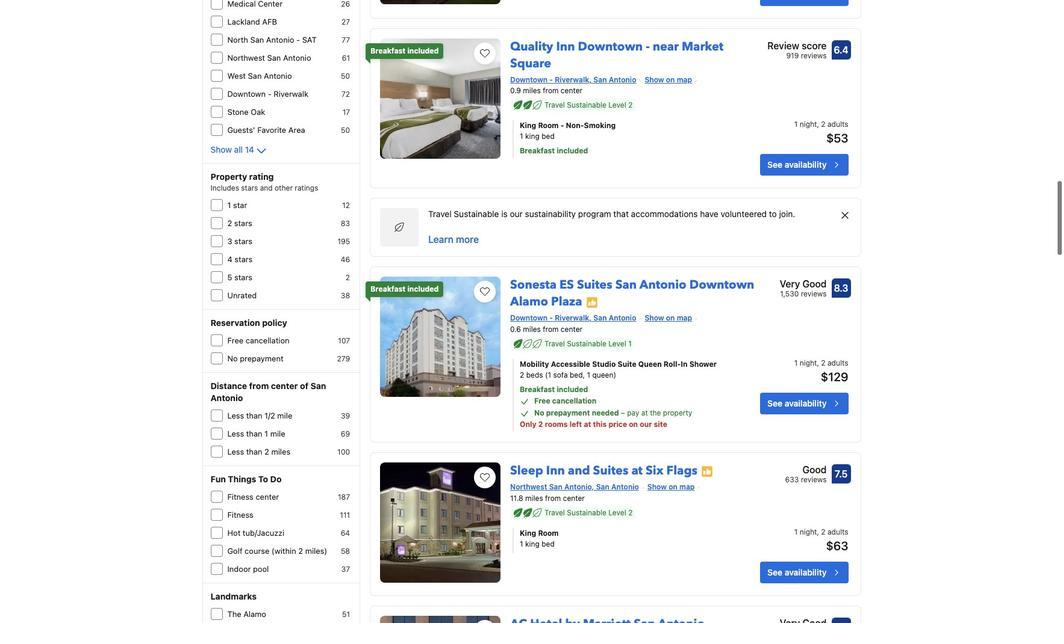 Task type: locate. For each thing, give the bounding box(es) containing it.
1 vertical spatial downtown - riverwalk, san antonio
[[510, 314, 636, 323]]

1 horizontal spatial free
[[534, 397, 550, 406]]

2 inside 1 night , 2 adults $129
[[821, 359, 826, 368]]

1 vertical spatial cancellation
[[552, 397, 596, 406]]

1 , from the top
[[817, 120, 819, 129]]

- left non-
[[561, 121, 564, 130]]

on down the near
[[666, 75, 675, 84]]

1 horizontal spatial no
[[534, 409, 544, 418]]

from for $63
[[545, 495, 561, 504]]

level up mobility accessible studio suite queen roll-in shower
[[609, 340, 626, 349]]

show on map down flags
[[647, 483, 695, 492]]

0 vertical spatial see availability
[[767, 160, 827, 170]]

map down flags
[[679, 483, 695, 492]]

adults for sleep inn and suites at six flags
[[828, 528, 848, 537]]

prepayment up left
[[546, 409, 590, 418]]

cancellation
[[246, 336, 289, 346], [552, 397, 596, 406]]

reviews inside very good 1,530 reviews
[[801, 290, 827, 299]]

stars for 2 stars
[[234, 219, 252, 228]]

on for $129
[[666, 314, 675, 323]]

1 see availability link from the top
[[760, 154, 848, 176]]

san down north san antonio - sat
[[267, 53, 281, 63]]

3 see from the top
[[767, 568, 782, 578]]

king down 0.9 miles from center
[[525, 132, 540, 141]]

50 for antonio
[[341, 72, 350, 81]]

san
[[250, 35, 264, 45], [267, 53, 281, 63], [248, 71, 262, 81], [593, 75, 607, 84], [615, 277, 637, 294], [593, 314, 607, 323], [311, 381, 326, 392], [549, 483, 562, 492], [596, 483, 609, 492]]

see availability link down 1 night , 2 adults $129
[[760, 393, 848, 415]]

0 vertical spatial our
[[510, 209, 523, 219]]

availability for sonesta es suites san antonio downtown alamo plaza
[[785, 399, 827, 409]]

2 vertical spatial level
[[609, 509, 626, 518]]

at inside sleep inn and suites at six flags link
[[631, 463, 643, 480]]

good right 633
[[803, 465, 827, 476]]

level up king room - non-smoking link
[[609, 101, 626, 110]]

2 inside the 1 night , 2 adults $63
[[821, 528, 826, 537]]

very good element left 8.3
[[780, 277, 827, 292]]

adults inside 1 night , 2 adults $129
[[828, 359, 848, 368]]

0 horizontal spatial this property is part of our preferred partner program. it's committed to providing excellent service and good value. it'll pay us a higher commission if you make a booking. image
[[586, 297, 598, 309]]

sleep inn and suites at six flags image
[[380, 463, 501, 584]]

room inside king room 1 king bed
[[538, 529, 559, 539]]

1 horizontal spatial alamo
[[510, 294, 548, 310]]

1 vertical spatial prepayment
[[546, 409, 590, 418]]

this property is part of our preferred partner program. it's committed to providing excellent service and good value. it'll pay us a higher commission if you make a booking. image
[[586, 297, 598, 309], [701, 466, 713, 478]]

night inside 1 night , 2 adults $53
[[800, 120, 817, 129]]

2 vertical spatial reviews
[[801, 476, 827, 485]]

fitness for fitness
[[227, 511, 253, 520]]

see availability link down 1 night , 2 adults $53
[[760, 154, 848, 176]]

at left six
[[631, 463, 643, 480]]

center up travel sustainable level 1
[[561, 325, 583, 334]]

travel down 0.9 miles from center
[[545, 101, 565, 110]]

0 vertical spatial reviews
[[801, 51, 827, 60]]

from for $53
[[543, 86, 559, 95]]

score
[[802, 40, 827, 51]]

in
[[681, 360, 688, 369]]

room inside king room - non-smoking 1 king bed breakfast included
[[538, 121, 559, 130]]

1 adults from the top
[[828, 120, 848, 129]]

- left the near
[[646, 38, 650, 55]]

less up "less than 1 mile"
[[227, 411, 244, 421]]

0 horizontal spatial and
[[260, 184, 273, 193]]

san right of
[[311, 381, 326, 392]]

1 vertical spatial good
[[803, 465, 827, 476]]

see availability for sonesta es suites san antonio downtown alamo plaza
[[767, 399, 827, 409]]

san down lackland afb
[[250, 35, 264, 45]]

0 vertical spatial and
[[260, 184, 273, 193]]

night for sonesta es suites san antonio downtown alamo plaza
[[800, 359, 817, 368]]

free
[[227, 336, 243, 346], [534, 397, 550, 406]]

san right west
[[248, 71, 262, 81]]

only
[[520, 421, 536, 430]]

0 horizontal spatial cancellation
[[246, 336, 289, 346]]

the
[[227, 610, 241, 620]]

0 vertical spatial level
[[609, 101, 626, 110]]

1 very good element from the top
[[780, 277, 827, 292]]

0 horizontal spatial free
[[227, 336, 243, 346]]

bed inside king room 1 king bed
[[542, 540, 555, 549]]

to
[[258, 475, 268, 485]]

1 inside king room - non-smoking 1 king bed breakfast included
[[520, 132, 523, 141]]

center down northwest san antonio, san antonio
[[563, 495, 585, 504]]

and down rating
[[260, 184, 273, 193]]

see
[[767, 160, 782, 170], [767, 399, 782, 409], [767, 568, 782, 578]]

2 inside 1 night , 2 adults $53
[[821, 120, 826, 129]]

2 vertical spatial see availability
[[767, 568, 827, 578]]

king room - non-smoking 1 king bed breakfast included
[[520, 121, 616, 156]]

king inside king room 1 king bed
[[520, 529, 536, 539]]

miles right 0.6
[[523, 325, 541, 334]]

2 vertical spatial at
[[631, 463, 643, 480]]

1 vertical spatial inn
[[546, 463, 565, 480]]

2 availability from the top
[[785, 399, 827, 409]]

3 see availability from the top
[[767, 568, 827, 578]]

1 vertical spatial alamo
[[243, 610, 266, 620]]

1 vertical spatial map
[[677, 314, 692, 323]]

less for less than 1/2 mile
[[227, 411, 244, 421]]

stars for 4 stars
[[235, 255, 253, 264]]

0 vertical spatial very good element
[[780, 277, 827, 292]]

1 horizontal spatial this property is part of our preferred partner program. it's committed to providing excellent service and good value. it'll pay us a higher commission if you make a booking. image
[[701, 466, 713, 478]]

inn up northwest san antonio, san antonio
[[546, 463, 565, 480]]

0 vertical spatial fitness
[[227, 493, 253, 502]]

travel sustainable level 2 down the antonio,
[[545, 509, 633, 518]]

king down the 11.8 miles from center
[[525, 540, 540, 549]]

2 less from the top
[[227, 429, 244, 439]]

see availability
[[767, 160, 827, 170], [767, 399, 827, 409], [767, 568, 827, 578]]

only 2 rooms left at this price on our site
[[520, 421, 667, 430]]

bed inside king room - non-smoking 1 king bed breakfast included
[[542, 132, 555, 141]]

than left 1/2
[[246, 411, 262, 421]]

good right "very" on the right top of page
[[803, 279, 827, 290]]

- up 0.9 miles from center
[[549, 75, 553, 84]]

adults up $63
[[828, 528, 848, 537]]

free cancellation down 2 beds (1 sofa bed, 1 queen) breakfast included
[[534, 397, 596, 406]]

our
[[510, 209, 523, 219], [640, 421, 652, 430]]

3 see availability link from the top
[[760, 563, 848, 584]]

1 good from the top
[[803, 279, 827, 290]]

1 breakfast included from the top
[[370, 46, 439, 55]]

king down 0.9
[[520, 121, 536, 130]]

reviews for $129
[[801, 290, 827, 299]]

0 horizontal spatial prepayment
[[240, 354, 283, 364]]

availability down 1 night , 2 adults $53
[[785, 160, 827, 170]]

king inside king room 1 king bed
[[525, 540, 540, 549]]

travel down the 11.8 miles from center
[[545, 509, 565, 518]]

0 horizontal spatial alamo
[[243, 610, 266, 620]]

0 vertical spatial show on map
[[645, 75, 692, 84]]

1 vertical spatial ,
[[817, 359, 819, 368]]

level up king room link
[[609, 509, 626, 518]]

2 adults from the top
[[828, 359, 848, 368]]

stone oak
[[227, 107, 265, 117]]

2 vertical spatial ,
[[817, 528, 819, 537]]

at left the
[[641, 409, 648, 418]]

0 vertical spatial than
[[246, 411, 262, 421]]

0 vertical spatial 50
[[341, 72, 350, 81]]

reviews
[[801, 51, 827, 60], [801, 290, 827, 299], [801, 476, 827, 485]]

2 vertical spatial see
[[767, 568, 782, 578]]

sonesta es suites san antonio downtown alamo plaza image
[[380, 277, 501, 398]]

1 horizontal spatial prepayment
[[546, 409, 590, 418]]

see availability link for sleep inn and suites at six flags
[[760, 563, 848, 584]]

0 vertical spatial king
[[520, 121, 536, 130]]

center
[[561, 86, 583, 95], [561, 325, 583, 334], [271, 381, 298, 392], [256, 493, 279, 502], [563, 495, 585, 504]]

travel sustainable level 2 for $63
[[545, 509, 633, 518]]

reviews right 1,530
[[801, 290, 827, 299]]

scored 7.5 element
[[831, 465, 851, 484]]

1 vertical spatial adults
[[828, 359, 848, 368]]

0 vertical spatial bed
[[542, 132, 555, 141]]

free cancellation
[[227, 336, 289, 346], [534, 397, 596, 406]]

0 vertical spatial suites
[[577, 277, 612, 294]]

good inside very good 1,530 reviews
[[803, 279, 827, 290]]

0 horizontal spatial northwest
[[227, 53, 265, 63]]

downtown
[[578, 38, 643, 55], [510, 75, 548, 84], [227, 89, 266, 99], [689, 277, 754, 294], [510, 314, 548, 323]]

3 night from the top
[[800, 528, 817, 537]]

stars
[[241, 184, 258, 193], [234, 219, 252, 228], [234, 237, 252, 246], [235, 255, 253, 264], [234, 273, 252, 282]]

195
[[338, 237, 350, 246]]

2 good from the top
[[803, 465, 827, 476]]

fun things to do
[[211, 475, 282, 485]]

12
[[342, 201, 350, 210]]

111
[[340, 511, 350, 520]]

program
[[578, 209, 611, 219]]

downtown - riverwalk, san antonio down plaza at the top right
[[510, 314, 636, 323]]

2 king from the top
[[525, 540, 540, 549]]

center for $129
[[561, 325, 583, 334]]

lackland afb
[[227, 17, 277, 27]]

policy
[[262, 318, 287, 328]]

0 vertical spatial no
[[227, 354, 238, 364]]

2 vertical spatial see availability link
[[760, 563, 848, 584]]

2 vertical spatial less
[[227, 448, 244, 457]]

bed down the 11.8 miles from center
[[542, 540, 555, 549]]

1 vertical spatial this property is part of our preferred partner program. it's committed to providing excellent service and good value. it'll pay us a higher commission if you make a booking. image
[[701, 466, 713, 478]]

(1
[[545, 371, 551, 380]]

and
[[260, 184, 273, 193], [568, 463, 590, 480]]

center inside the distance from center of san antonio
[[271, 381, 298, 392]]

2 riverwalk, from the top
[[555, 314, 592, 323]]

breakfast inside 2 beds (1 sofa bed, 1 queen) breakfast included
[[520, 386, 555, 395]]

1 50 from the top
[[341, 72, 350, 81]]

- up 0.6 miles from center
[[549, 314, 553, 323]]

show on map down the near
[[645, 75, 692, 84]]

3 availability from the top
[[785, 568, 827, 578]]

1 bed from the top
[[542, 132, 555, 141]]

good element
[[785, 463, 827, 478]]

0 vertical spatial this property is part of our preferred partner program. it's committed to providing excellent service and good value. it'll pay us a higher commission if you make a booking. image
[[586, 297, 598, 309]]

king inside king room - non-smoking 1 king bed breakfast included
[[525, 132, 540, 141]]

antonio inside the distance from center of san antonio
[[211, 393, 243, 404]]

show on map down sonesta es suites san antonio downtown alamo plaza
[[645, 314, 692, 323]]

1 vertical spatial see availability
[[767, 399, 827, 409]]

2 vertical spatial night
[[800, 528, 817, 537]]

adults up $129
[[828, 359, 848, 368]]

see availability for sleep inn and suites at six flags
[[767, 568, 827, 578]]

on down flags
[[669, 483, 677, 492]]

see availability link down the 1 night , 2 adults $63
[[760, 563, 848, 584]]

0 vertical spatial room
[[538, 121, 559, 130]]

and up the antonio,
[[568, 463, 590, 480]]

3 , from the top
[[817, 528, 819, 537]]

2 see availability link from the top
[[760, 393, 848, 415]]

show on map for downtown
[[645, 314, 692, 323]]

flags
[[667, 463, 697, 480]]

stars right 3
[[234, 237, 252, 246]]

free down (1
[[534, 397, 550, 406]]

reviews right 919
[[801, 51, 827, 60]]

1 vertical spatial free
[[534, 397, 550, 406]]

adults up $53
[[828, 120, 848, 129]]

0 vertical spatial cancellation
[[246, 336, 289, 346]]

1 vertical spatial 50
[[341, 126, 350, 135]]

miles for $53
[[523, 86, 541, 95]]

reviews for $53
[[801, 51, 827, 60]]

0 horizontal spatial free cancellation
[[227, 336, 289, 346]]

things
[[228, 475, 256, 485]]

1 horizontal spatial our
[[640, 421, 652, 430]]

1 inside the 1 night , 2 adults $63
[[794, 528, 798, 537]]

center left of
[[271, 381, 298, 392]]

adults inside the 1 night , 2 adults $63
[[828, 528, 848, 537]]

1 horizontal spatial and
[[568, 463, 590, 480]]

show for $63
[[647, 483, 667, 492]]

, inside the 1 night , 2 adults $63
[[817, 528, 819, 537]]

than for 1
[[246, 429, 262, 439]]

reviews inside review score 919 reviews
[[801, 51, 827, 60]]

inn right quality
[[556, 38, 575, 55]]

mobility accessible studio suite queen roll-in shower
[[520, 360, 717, 369]]

of
[[300, 381, 308, 392]]

2 reviews from the top
[[801, 290, 827, 299]]

3 reviews from the top
[[801, 476, 827, 485]]

1 vertical spatial travel sustainable level 2
[[545, 509, 633, 518]]

suites right es
[[577, 277, 612, 294]]

0 vertical spatial alamo
[[510, 294, 548, 310]]

breakfast included
[[370, 46, 439, 55], [370, 285, 439, 294]]

at
[[641, 409, 648, 418], [584, 421, 591, 430], [631, 463, 643, 480]]

travel for $53
[[545, 101, 565, 110]]

1 vertical spatial at
[[584, 421, 591, 430]]

2 room from the top
[[538, 529, 559, 539]]

2 see from the top
[[767, 399, 782, 409]]

square
[[510, 55, 551, 71]]

center for $53
[[561, 86, 583, 95]]

breakfast
[[370, 46, 406, 55], [520, 147, 555, 156], [370, 285, 406, 294], [520, 386, 555, 395]]

northwest for northwest san antonio
[[227, 53, 265, 63]]

miles for $129
[[523, 325, 541, 334]]

from down no prepayment
[[249, 381, 269, 392]]

fitness down things on the left of the page
[[227, 493, 253, 502]]

0 horizontal spatial our
[[510, 209, 523, 219]]

scored 8.1 element
[[831, 619, 851, 624]]

1 night from the top
[[800, 120, 817, 129]]

room left non-
[[538, 121, 559, 130]]

0 vertical spatial night
[[800, 120, 817, 129]]

distance
[[211, 381, 247, 392]]

, inside 1 night , 2 adults $53
[[817, 120, 819, 129]]

see availability link for sonesta es suites san antonio downtown alamo plaza
[[760, 393, 848, 415]]

see availability down 1 night , 2 adults $129
[[767, 399, 827, 409]]

travel sustainable level 2
[[545, 101, 633, 110], [545, 509, 633, 518]]

very good element
[[780, 277, 827, 292], [780, 617, 827, 624]]

0 horizontal spatial no
[[227, 354, 238, 364]]

17
[[342, 108, 350, 117]]

2 than from the top
[[246, 429, 262, 439]]

1 horizontal spatial this property is part of our preferred partner program. it's committed to providing excellent service and good value. it'll pay us a higher commission if you make a booking. image
[[701, 466, 713, 478]]

stars right the 4
[[235, 255, 253, 264]]

scored 6.4 element
[[831, 40, 851, 59]]

king
[[525, 132, 540, 141], [525, 540, 540, 549]]

availability for sleep inn and suites at six flags
[[785, 568, 827, 578]]

no
[[227, 354, 238, 364], [534, 409, 544, 418]]

0 vertical spatial mile
[[277, 411, 292, 421]]

1 vertical spatial fitness
[[227, 511, 253, 520]]

on
[[666, 75, 675, 84], [666, 314, 675, 323], [629, 421, 638, 430], [669, 483, 677, 492]]

3 than from the top
[[246, 448, 262, 457]]

0 vertical spatial adults
[[828, 120, 848, 129]]

breakfast inside king room - non-smoking 1 king bed breakfast included
[[520, 147, 555, 156]]

than up less than 2 miles
[[246, 429, 262, 439]]

inn inside sleep inn and suites at six flags link
[[546, 463, 565, 480]]

property
[[663, 409, 692, 418]]

0 vertical spatial northwest
[[227, 53, 265, 63]]

1 vertical spatial see availability link
[[760, 393, 848, 415]]

50 down 17
[[341, 126, 350, 135]]

from down plaza at the top right
[[543, 325, 559, 334]]

$63
[[826, 540, 848, 554]]

level for san
[[609, 340, 626, 349]]

travel sustainable is our sustainability program that accommodations have volunteered to join.
[[428, 209, 795, 219]]

- inside king room - non-smoking 1 king bed breakfast included
[[561, 121, 564, 130]]

1 vertical spatial northwest
[[510, 483, 547, 492]]

than for 2
[[246, 448, 262, 457]]

sustainable for $53
[[567, 101, 607, 110]]

than down "less than 1 mile"
[[246, 448, 262, 457]]

queen)
[[592, 371, 616, 380]]

at right left
[[584, 421, 591, 430]]

1 vertical spatial room
[[538, 529, 559, 539]]

0 vertical spatial breakfast included
[[370, 46, 439, 55]]

this property is part of our preferred partner program. it's committed to providing excellent service and good value. it'll pay us a higher commission if you make a booking. image
[[586, 297, 598, 309], [701, 466, 713, 478]]

0 vertical spatial free cancellation
[[227, 336, 289, 346]]

2 50 from the top
[[341, 126, 350, 135]]

suites inside sonesta es suites san antonio downtown alamo plaza
[[577, 277, 612, 294]]

2 see availability from the top
[[767, 399, 827, 409]]

king for $53
[[520, 121, 536, 130]]

1 king from the top
[[520, 121, 536, 130]]

1 vertical spatial show on map
[[645, 314, 692, 323]]

night
[[800, 120, 817, 129], [800, 359, 817, 368], [800, 528, 817, 537]]

indoor
[[227, 565, 251, 575]]

night inside the 1 night , 2 adults $63
[[800, 528, 817, 537]]

0 vertical spatial ,
[[817, 120, 819, 129]]

1 vertical spatial bed
[[542, 540, 555, 549]]

1 less from the top
[[227, 411, 244, 421]]

map up in
[[677, 314, 692, 323]]

2 downtown - riverwalk, san antonio from the top
[[510, 314, 636, 323]]

fitness
[[227, 493, 253, 502], [227, 511, 253, 520]]

travel for $129
[[545, 340, 565, 349]]

this property is part of our preferred partner program. it's committed to providing excellent service and good value. it'll pay us a higher commission if you make a booking. image right plaza at the top right
[[586, 297, 598, 309]]

indoor pool
[[227, 565, 269, 575]]

1 riverwalk, from the top
[[555, 75, 592, 84]]

2 travel sustainable level 2 from the top
[[545, 509, 633, 518]]

king inside king room - non-smoking 1 king bed breakfast included
[[520, 121, 536, 130]]

room down the 11.8 miles from center
[[538, 529, 559, 539]]

room for $63
[[538, 529, 559, 539]]

1 reviews from the top
[[801, 51, 827, 60]]

1 vertical spatial night
[[800, 359, 817, 368]]

3 level from the top
[[609, 509, 626, 518]]

learn
[[428, 235, 453, 245]]

0 vertical spatial at
[[641, 409, 648, 418]]

show
[[645, 75, 664, 84], [211, 145, 232, 155], [645, 314, 664, 323], [647, 483, 667, 492]]

1 vertical spatial mile
[[270, 429, 285, 439]]

8.3
[[834, 283, 848, 294]]

1 vertical spatial and
[[568, 463, 590, 480]]

1 vertical spatial level
[[609, 340, 626, 349]]

suites
[[577, 277, 612, 294], [593, 463, 628, 480]]

cancellation down policy
[[246, 336, 289, 346]]

2 night from the top
[[800, 359, 817, 368]]

our right is
[[510, 209, 523, 219]]

availability
[[785, 160, 827, 170], [785, 399, 827, 409], [785, 568, 827, 578]]

1
[[794, 120, 798, 129], [520, 132, 523, 141], [227, 201, 231, 210], [628, 340, 632, 349], [794, 359, 798, 368], [587, 371, 590, 380], [264, 429, 268, 439], [794, 528, 798, 537], [520, 540, 523, 549]]

breakfast included right 61 at the left top of page
[[370, 46, 439, 55]]

less
[[227, 411, 244, 421], [227, 429, 244, 439], [227, 448, 244, 457]]

, inside 1 night , 2 adults $129
[[817, 359, 819, 368]]

alamo right the
[[243, 610, 266, 620]]

show left all
[[211, 145, 232, 155]]

1 vertical spatial riverwalk,
[[555, 314, 592, 323]]

2 , from the top
[[817, 359, 819, 368]]

no prepayment
[[227, 354, 283, 364]]

see availability down the 1 night , 2 adults $63
[[767, 568, 827, 578]]

fitness up 'hot'
[[227, 511, 253, 520]]

map
[[677, 75, 692, 84], [677, 314, 692, 323], [679, 483, 695, 492]]

1 room from the top
[[538, 121, 559, 130]]

course
[[245, 547, 269, 557]]

0 vertical spatial riverwalk,
[[555, 75, 592, 84]]

show on map for six
[[647, 483, 695, 492]]

1 horizontal spatial northwest
[[510, 483, 547, 492]]

1 travel sustainable level 2 from the top
[[545, 101, 633, 110]]

1 vertical spatial king
[[525, 540, 540, 549]]

69
[[341, 430, 350, 439]]

golf
[[227, 547, 242, 557]]

1 vertical spatial king
[[520, 529, 536, 539]]

miles right 0.9
[[523, 86, 541, 95]]

free cancellation up no prepayment
[[227, 336, 289, 346]]

hot
[[227, 529, 241, 538]]

1 king from the top
[[525, 132, 540, 141]]

0.9
[[510, 86, 521, 95]]

no up only
[[534, 409, 544, 418]]

2 very good element from the top
[[780, 617, 827, 624]]

travel sustainable level 1
[[545, 340, 632, 349]]

is
[[501, 209, 508, 219]]

1 vertical spatial availability
[[785, 399, 827, 409]]

1 inside 1 night , 2 adults $53
[[794, 120, 798, 129]]

on for $53
[[666, 75, 675, 84]]

san right es
[[615, 277, 637, 294]]

breakfast included right 38
[[370, 285, 439, 294]]

tub/jacuzzi
[[243, 529, 284, 538]]

breakfast included for $53
[[370, 46, 439, 55]]

and inside property rating includes stars and other ratings
[[260, 184, 273, 193]]

46
[[341, 255, 350, 264]]

map for six
[[679, 483, 695, 492]]

show down sonesta es suites san antonio downtown alamo plaza
[[645, 314, 664, 323]]

north
[[227, 35, 248, 45]]

1 vertical spatial very good element
[[780, 617, 827, 624]]

1 than from the top
[[246, 411, 262, 421]]

market
[[682, 38, 724, 55]]

our left site
[[640, 421, 652, 430]]

3 less from the top
[[227, 448, 244, 457]]

stars right 5
[[234, 273, 252, 282]]

less up less than 2 miles
[[227, 429, 244, 439]]

prepayment up the distance from center of san antonio
[[240, 354, 283, 364]]

riverwalk, down plaza at the top right
[[555, 314, 592, 323]]

1 downtown - riverwalk, san antonio from the top
[[510, 75, 636, 84]]

1 fitness from the top
[[227, 493, 253, 502]]

no up distance
[[227, 354, 238, 364]]

antonio inside sonesta es suites san antonio downtown alamo plaza
[[640, 277, 686, 294]]

0.9 miles from center
[[510, 86, 583, 95]]

1 vertical spatial this property is part of our preferred partner program. it's committed to providing excellent service and good value. it'll pay us a higher commission if you make a booking. image
[[701, 466, 713, 478]]

2 vertical spatial availability
[[785, 568, 827, 578]]

2 vertical spatial map
[[679, 483, 695, 492]]

riverwalk,
[[555, 75, 592, 84], [555, 314, 592, 323]]

northwest down north
[[227, 53, 265, 63]]

inn for sleep
[[546, 463, 565, 480]]

2 level from the top
[[609, 340, 626, 349]]

0 vertical spatial king
[[525, 132, 540, 141]]

2 king from the top
[[520, 529, 536, 539]]

50 up 72
[[341, 72, 350, 81]]

inn inside quality inn downtown - near market square
[[556, 38, 575, 55]]

scored 8.3 element
[[831, 279, 851, 298]]

needed
[[592, 409, 619, 418]]

2 bed from the top
[[542, 540, 555, 549]]

north san antonio - sat
[[227, 35, 317, 45]]

0 vertical spatial see availability link
[[760, 154, 848, 176]]

0 vertical spatial see
[[767, 160, 782, 170]]

2 fitness from the top
[[227, 511, 253, 520]]

sofa
[[553, 371, 568, 380]]

0 vertical spatial inn
[[556, 38, 575, 55]]

show down six
[[647, 483, 667, 492]]

cancellation down 2 beds (1 sofa bed, 1 queen) breakfast included
[[552, 397, 596, 406]]

on down sonesta es suites san antonio downtown alamo plaza
[[666, 314, 675, 323]]

1 vertical spatial no
[[534, 409, 544, 418]]

1 vertical spatial free cancellation
[[534, 397, 596, 406]]

stars down star
[[234, 219, 252, 228]]

1 availability from the top
[[785, 160, 827, 170]]

miles for $63
[[525, 495, 543, 504]]

very good element left the scored 8.1 element
[[780, 617, 827, 624]]

2 breakfast included from the top
[[370, 285, 439, 294]]

adults
[[828, 120, 848, 129], [828, 359, 848, 368], [828, 528, 848, 537]]

3 adults from the top
[[828, 528, 848, 537]]

non-
[[566, 121, 584, 130]]

at for suites
[[631, 463, 643, 480]]

night inside 1 night , 2 adults $129
[[800, 359, 817, 368]]

0 vertical spatial less
[[227, 411, 244, 421]]

, for sleep inn and suites at six flags
[[817, 528, 819, 537]]

bed
[[542, 132, 555, 141], [542, 540, 555, 549]]

room for $53
[[538, 121, 559, 130]]

from
[[543, 86, 559, 95], [543, 325, 559, 334], [249, 381, 269, 392], [545, 495, 561, 504]]

sustainable up non-
[[567, 101, 607, 110]]

1 horizontal spatial free cancellation
[[534, 397, 596, 406]]

0 vertical spatial good
[[803, 279, 827, 290]]



Task type: describe. For each thing, give the bounding box(es) containing it.
919
[[786, 51, 799, 60]]

1 see from the top
[[767, 160, 782, 170]]

good 633 reviews
[[785, 465, 827, 485]]

downtown inside quality inn downtown - near market square
[[578, 38, 643, 55]]

fitness center
[[227, 493, 279, 502]]

guests' favorite area
[[227, 125, 305, 135]]

roll-
[[664, 360, 681, 369]]

miles)
[[305, 547, 327, 557]]

from inside the distance from center of san antonio
[[249, 381, 269, 392]]

good inside good 633 reviews
[[803, 465, 827, 476]]

633
[[785, 476, 799, 485]]

stars for 5 stars
[[234, 273, 252, 282]]

property
[[211, 172, 247, 182]]

sustainability
[[525, 209, 576, 219]]

sleep
[[510, 463, 543, 480]]

reviews inside good 633 reviews
[[801, 476, 827, 485]]

golf course (within 2 miles)
[[227, 547, 327, 557]]

37
[[341, 566, 350, 575]]

6.4
[[834, 44, 848, 55]]

northwest for northwest san antonio, san antonio
[[510, 483, 547, 492]]

58
[[341, 547, 350, 557]]

property rating includes stars and other ratings
[[211, 172, 318, 193]]

1 night , 2 adults $129
[[794, 359, 848, 384]]

downtown - riverwalk, san antonio for $129
[[510, 314, 636, 323]]

northwest san antonio, san antonio
[[510, 483, 639, 492]]

than for 1/2
[[246, 411, 262, 421]]

mobility accessible studio suite queen roll-in shower link
[[520, 360, 723, 371]]

4
[[227, 255, 232, 264]]

39
[[341, 412, 350, 421]]

1 star
[[227, 201, 247, 210]]

riverwalk, for $53
[[555, 75, 592, 84]]

prepayment for no prepayment
[[240, 354, 283, 364]]

distance from center of san antonio
[[211, 381, 326, 404]]

1/2
[[264, 411, 275, 421]]

61
[[342, 54, 350, 63]]

more
[[456, 235, 479, 245]]

join.
[[779, 209, 795, 219]]

0.6
[[510, 325, 521, 334]]

0.6 miles from center
[[510, 325, 583, 334]]

smoking
[[584, 121, 616, 130]]

mile for less than 1 mile
[[270, 429, 285, 439]]

1 night , 2 adults $63
[[794, 528, 848, 554]]

downtown - riverwalk
[[227, 89, 308, 99]]

downtown inside sonesta es suites san antonio downtown alamo plaza
[[689, 277, 754, 294]]

107
[[338, 337, 350, 346]]

1 level from the top
[[609, 101, 626, 110]]

less for less than 2 miles
[[227, 448, 244, 457]]

show for $129
[[645, 314, 664, 323]]

1 inside 1 night , 2 adults $129
[[794, 359, 798, 368]]

king for $63
[[520, 529, 536, 539]]

1 vertical spatial our
[[640, 421, 652, 430]]

fun
[[211, 475, 226, 485]]

2 inside 2 beds (1 sofa bed, 1 queen) breakfast included
[[520, 371, 524, 380]]

san up the 11.8 miles from center
[[549, 483, 562, 492]]

the
[[650, 409, 661, 418]]

83
[[341, 219, 350, 228]]

antonio,
[[564, 483, 594, 492]]

show all 14 button
[[211, 144, 269, 158]]

7.5
[[835, 469, 848, 480]]

show inside dropdown button
[[211, 145, 232, 155]]

includes
[[211, 184, 239, 193]]

favorite
[[257, 125, 286, 135]]

11.8 miles from center
[[510, 495, 585, 504]]

38
[[341, 292, 350, 301]]

night for sleep inn and suites at six flags
[[800, 528, 817, 537]]

san inside sonesta es suites san antonio downtown alamo plaza
[[615, 277, 637, 294]]

stars inside property rating includes stars and other ratings
[[241, 184, 258, 193]]

51
[[342, 611, 350, 620]]

sustainable for $129
[[567, 340, 607, 349]]

on for $63
[[669, 483, 677, 492]]

$129
[[821, 371, 848, 384]]

alamo inside sonesta es suites san antonio downtown alamo plaza
[[510, 294, 548, 310]]

3 stars
[[227, 237, 252, 246]]

quality inn downtown - near market square image
[[380, 38, 501, 159]]

1,530
[[780, 290, 799, 299]]

review score element
[[768, 38, 827, 53]]

sustainable up more
[[454, 209, 499, 219]]

very good 1,530 reviews
[[780, 279, 827, 299]]

reservation
[[211, 318, 260, 328]]

included inside 2 beds (1 sofa bed, 1 queen) breakfast included
[[557, 386, 588, 395]]

queen
[[638, 360, 662, 369]]

inn for quality
[[556, 38, 575, 55]]

4 stars
[[227, 255, 253, 264]]

center for $63
[[563, 495, 585, 504]]

level for suites
[[609, 509, 626, 518]]

shower
[[689, 360, 717, 369]]

100
[[338, 448, 350, 457]]

at for left
[[584, 421, 591, 430]]

other
[[275, 184, 293, 193]]

$53
[[826, 132, 848, 145]]

less for less than 1 mile
[[227, 429, 244, 439]]

fitness for fitness center
[[227, 493, 253, 502]]

sat
[[302, 35, 317, 45]]

187
[[338, 493, 350, 502]]

do
[[270, 475, 282, 485]]

pay
[[627, 409, 639, 418]]

less than 1 mile
[[227, 429, 285, 439]]

learn more link
[[421, 225, 486, 254]]

sonesta es suites san antonio downtown alamo plaza link
[[510, 272, 754, 310]]

0 vertical spatial map
[[677, 75, 692, 84]]

travel up learn
[[428, 209, 452, 219]]

west
[[227, 71, 246, 81]]

stars for 3 stars
[[234, 237, 252, 246]]

, for sonesta es suites san antonio downtown alamo plaza
[[817, 359, 819, 368]]

guests'
[[227, 125, 255, 135]]

50 for area
[[341, 126, 350, 135]]

studio
[[592, 360, 616, 369]]

miles up do
[[271, 448, 290, 457]]

1 inside 2 beds (1 sofa bed, 1 queen) breakfast included
[[587, 371, 590, 380]]

- down west san antonio on the left top of page
[[268, 89, 272, 99]]

afb
[[262, 17, 277, 27]]

1 vertical spatial suites
[[593, 463, 628, 480]]

center down the to
[[256, 493, 279, 502]]

oak
[[251, 107, 265, 117]]

less than 2 miles
[[227, 448, 290, 457]]

no prepayment needed – pay at the property
[[534, 409, 692, 418]]

1 horizontal spatial cancellation
[[552, 397, 596, 406]]

quality inn downtown - near market square
[[510, 38, 724, 71]]

that
[[613, 209, 629, 219]]

map for downtown
[[677, 314, 692, 323]]

to
[[769, 209, 777, 219]]

1 inside king room 1 king bed
[[520, 540, 523, 549]]

beds
[[526, 371, 543, 380]]

riverwalk, for $129
[[555, 314, 592, 323]]

from for $129
[[543, 325, 559, 334]]

very good element containing very good
[[780, 277, 827, 292]]

hot tub/jacuzzi
[[227, 529, 284, 538]]

no for no prepayment
[[227, 354, 238, 364]]

downtown - riverwalk, san antonio for $53
[[510, 75, 636, 84]]

- inside quality inn downtown - near market square
[[646, 38, 650, 55]]

san down quality inn downtown - near market square
[[593, 75, 607, 84]]

review
[[768, 40, 799, 51]]

site
[[654, 421, 667, 430]]

on down pay
[[629, 421, 638, 430]]

64
[[341, 529, 350, 538]]

travel sustainable level 2 for $53
[[545, 101, 633, 110]]

es
[[560, 277, 574, 294]]

san inside the distance from center of san antonio
[[311, 381, 326, 392]]

5
[[227, 273, 232, 282]]

see for sleep inn and suites at six flags
[[767, 568, 782, 578]]

2 beds (1 sofa bed, 1 queen) breakfast included
[[520, 371, 616, 395]]

left
[[570, 421, 582, 430]]

show for $53
[[645, 75, 664, 84]]

landmarks
[[211, 592, 257, 602]]

breakfast included for $129
[[370, 285, 439, 294]]

0 horizontal spatial this property is part of our preferred partner program. it's committed to providing excellent service and good value. it'll pay us a higher commission if you make a booking. image
[[586, 297, 598, 309]]

king room 1 king bed
[[520, 529, 559, 549]]

mile for less than 1/2 mile
[[277, 411, 292, 421]]

14
[[245, 145, 254, 155]]

included inside king room - non-smoking 1 king bed breakfast included
[[557, 147, 588, 156]]

- left the sat
[[296, 35, 300, 45]]

san down 'sleep inn and suites at six flags'
[[596, 483, 609, 492]]

11.8
[[510, 495, 523, 504]]

adults inside 1 night , 2 adults $53
[[828, 120, 848, 129]]

adults for sonesta es suites san antonio downtown alamo plaza
[[828, 359, 848, 368]]

(within
[[272, 547, 296, 557]]

san up travel sustainable level 1
[[593, 314, 607, 323]]

0 vertical spatial free
[[227, 336, 243, 346]]

no for no prepayment needed – pay at the property
[[534, 409, 544, 418]]

travel for $63
[[545, 509, 565, 518]]

1 see availability from the top
[[767, 160, 827, 170]]

see for sonesta es suites san antonio downtown alamo plaza
[[767, 399, 782, 409]]

sustainable for $63
[[567, 509, 607, 518]]

prepayment for no prepayment needed – pay at the property
[[546, 409, 590, 418]]

near
[[653, 38, 679, 55]]

quality
[[510, 38, 553, 55]]



Task type: vqa. For each thing, say whether or not it's contained in the screenshot.
Greater
no



